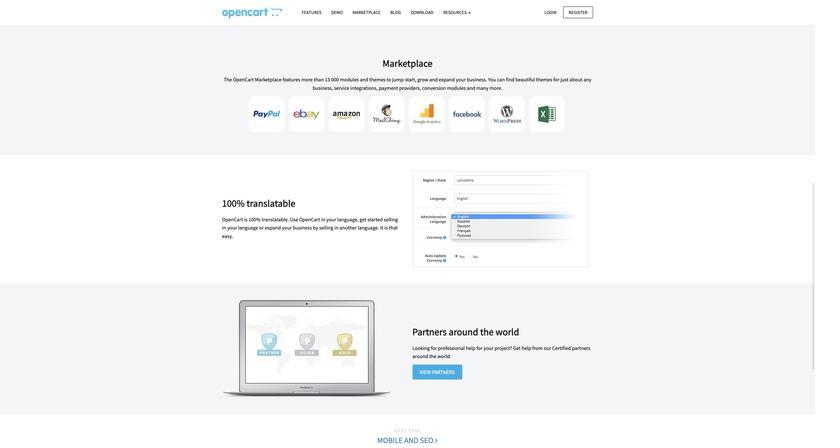 Task type: describe. For each thing, give the bounding box(es) containing it.
1 help from the left
[[466, 345, 476, 351]]

next page
[[394, 427, 421, 433]]

start,
[[405, 76, 417, 83]]

100% inside opencart is 100% translatable. use opencart in your language, get started selling in your language or expand your business by selling in another language. it is that easy.
[[249, 216, 261, 223]]

many
[[477, 84, 489, 91]]

features
[[283, 76, 300, 83]]

angle right image
[[435, 436, 438, 444]]

partners around the world image
[[222, 300, 390, 398]]

another
[[340, 224, 357, 231]]

features
[[302, 9, 322, 15]]

opencart inside the opencart marketplace features more than 13 000 modules and themes to jump-start, grow and expand your business. you can find beautiful themes for just about any business, service integrations, payment providers, conversion modules and many more.
[[233, 76, 254, 83]]

business.
[[467, 76, 487, 83]]

partners around the world
[[413, 325, 519, 338]]

amazon image
[[329, 96, 365, 132]]

marketplace link
[[348, 7, 386, 18]]

your down use
[[282, 224, 292, 231]]

get
[[360, 216, 367, 223]]

resources
[[443, 9, 468, 15]]

about
[[570, 76, 583, 83]]

opencart up 'by' at the bottom left of page
[[299, 216, 320, 223]]

translatable.
[[262, 216, 289, 223]]

blog
[[391, 9, 401, 15]]

expand for 100% translatable
[[265, 224, 281, 231]]

more
[[301, 76, 313, 83]]

0 vertical spatial around
[[449, 325, 478, 338]]

around inside looking for professional help for your project? get help from our certified partners around the world.
[[413, 353, 428, 359]]

professional
[[438, 345, 465, 351]]

0 horizontal spatial and
[[360, 76, 368, 83]]

000
[[331, 76, 339, 83]]

the opencart marketplace features more than 13 000 modules and themes to jump-start, grow and expand your business. you can find beautiful themes for just about any business, service integrations, payment providers, conversion modules and many more.
[[224, 76, 592, 91]]

looking for professional help for your project? get help from our certified partners around the world.
[[413, 345, 591, 359]]

ebay image
[[289, 96, 325, 132]]

0 vertical spatial marketplace
[[353, 9, 381, 15]]

your inside the opencart marketplace features more than 13 000 modules and themes to jump-start, grow and expand your business. you can find beautiful themes for just about any business, service integrations, payment providers, conversion modules and many more.
[[456, 76, 466, 83]]

register
[[569, 9, 588, 15]]

download link
[[406, 7, 439, 18]]

it
[[380, 224, 383, 231]]

0 vertical spatial selling
[[384, 216, 398, 223]]

your inside looking for professional help for your project? get help from our certified partners around the world.
[[484, 345, 494, 351]]

business,
[[313, 84, 333, 91]]

from
[[533, 345, 543, 351]]

the inside looking for professional help for your project? get help from our certified partners around the world.
[[429, 353, 437, 359]]

find
[[506, 76, 515, 83]]

0 horizontal spatial selling
[[319, 224, 334, 231]]

0 vertical spatial partners
[[413, 325, 447, 338]]

demo link
[[326, 7, 348, 18]]

1 vertical spatial marketplace
[[383, 57, 433, 69]]

easy.
[[222, 233, 233, 239]]

2 horizontal spatial in
[[335, 224, 339, 231]]

13
[[325, 76, 330, 83]]

1 horizontal spatial and
[[430, 76, 438, 83]]

your up easy.
[[227, 224, 237, 231]]

business
[[293, 224, 312, 231]]

0 vertical spatial 100%
[[222, 197, 245, 209]]

0 horizontal spatial in
[[222, 224, 226, 231]]

providers,
[[399, 84, 421, 91]]

blog link
[[386, 7, 406, 18]]

your left language,
[[326, 216, 336, 223]]

partners
[[572, 345, 591, 351]]

language,
[[337, 216, 359, 223]]

marketplace inside the opencart marketplace features more than 13 000 modules and themes to jump-start, grow and expand your business. you can find beautiful themes for just about any business, service integrations, payment providers, conversion modules and many more.
[[255, 76, 282, 83]]

1 themes from the left
[[370, 76, 386, 83]]

payment
[[379, 84, 398, 91]]

can
[[497, 76, 505, 83]]

0 vertical spatial the
[[480, 325, 494, 338]]

google analytics image
[[409, 96, 445, 132]]



Task type: locate. For each thing, give the bounding box(es) containing it.
world.
[[438, 353, 452, 359]]

translatable
[[247, 197, 296, 209]]

1 horizontal spatial themes
[[536, 76, 553, 83]]

language
[[238, 224, 258, 231]]

view
[[420, 369, 431, 375]]

0 horizontal spatial expand
[[265, 224, 281, 231]]

for right the "looking"
[[431, 345, 437, 351]]

jump-
[[392, 76, 405, 83]]

service
[[334, 84, 349, 91]]

your
[[456, 76, 466, 83], [326, 216, 336, 223], [227, 224, 237, 231], [282, 224, 292, 231], [484, 345, 494, 351]]

marketplace left features
[[255, 76, 282, 83]]

excel image
[[529, 96, 565, 132]]

1 vertical spatial expand
[[265, 224, 281, 231]]

around up professional
[[449, 325, 478, 338]]

opencart is 100% translatable. use opencart in your language, get started selling in your language or expand your business by selling in another language. it is that easy.
[[222, 216, 398, 239]]

expand inside the opencart marketplace features more than 13 000 modules and themes to jump-start, grow and expand your business. you can find beautiful themes for just about any business, service integrations, payment providers, conversion modules and many more.
[[439, 76, 455, 83]]

and up integrations,
[[360, 76, 368, 83]]

login
[[545, 9, 557, 15]]

you
[[488, 76, 496, 83]]

selling up that
[[384, 216, 398, 223]]

opencart
[[233, 76, 254, 83], [222, 216, 243, 223], [299, 216, 320, 223]]

more.
[[490, 84, 503, 91]]

project?
[[495, 345, 512, 351]]

certified
[[553, 345, 571, 351]]

partners up the "looking"
[[413, 325, 447, 338]]

next
[[394, 427, 407, 433]]

language.
[[358, 224, 379, 231]]

0 vertical spatial expand
[[439, 76, 455, 83]]

partners inside view partners link
[[432, 369, 455, 375]]

opencart - features image
[[222, 7, 282, 19]]

selling right 'by' at the bottom left of page
[[319, 224, 334, 231]]

1 horizontal spatial in
[[321, 216, 325, 223]]

0 horizontal spatial 100%
[[222, 197, 245, 209]]

1 vertical spatial 100%
[[249, 216, 261, 223]]

resources link
[[439, 7, 476, 18]]

themes
[[370, 76, 386, 83], [536, 76, 553, 83]]

your left business.
[[456, 76, 466, 83]]

1 vertical spatial is
[[385, 224, 388, 231]]

1 horizontal spatial for
[[477, 345, 483, 351]]

1 horizontal spatial expand
[[439, 76, 455, 83]]

1 horizontal spatial the
[[480, 325, 494, 338]]

0 horizontal spatial is
[[244, 216, 248, 223]]

download
[[411, 9, 434, 15]]

facebook image
[[449, 96, 485, 132]]

expand inside opencart is 100% translatable. use opencart in your language, get started selling in your language or expand your business by selling in another language. it is that easy.
[[265, 224, 281, 231]]

demo
[[331, 9, 343, 15]]

around down the "looking"
[[413, 353, 428, 359]]

the left the world.
[[429, 353, 437, 359]]

expand
[[439, 76, 455, 83], [265, 224, 281, 231]]

page
[[409, 427, 421, 433]]

integrations,
[[350, 84, 378, 91]]

than
[[314, 76, 324, 83]]

login link
[[539, 6, 562, 18]]

for
[[554, 76, 560, 83], [431, 345, 437, 351], [477, 345, 483, 351]]

1 horizontal spatial 100%
[[249, 216, 261, 223]]

modules up service
[[340, 76, 359, 83]]

themes right 'beautiful'
[[536, 76, 553, 83]]

just
[[561, 76, 569, 83]]

1 vertical spatial around
[[413, 353, 428, 359]]

2 themes from the left
[[536, 76, 553, 83]]

2 vertical spatial marketplace
[[255, 76, 282, 83]]

or
[[259, 224, 264, 231]]

100% translatable
[[222, 197, 296, 209]]

to
[[387, 76, 391, 83]]

1 horizontal spatial help
[[522, 345, 532, 351]]

1 horizontal spatial modules
[[447, 84, 466, 91]]

the
[[224, 76, 232, 83]]

0 horizontal spatial marketplace
[[255, 76, 282, 83]]

1 horizontal spatial around
[[449, 325, 478, 338]]

our
[[544, 345, 551, 351]]

in
[[321, 216, 325, 223], [222, 224, 226, 231], [335, 224, 339, 231]]

0 vertical spatial modules
[[340, 76, 359, 83]]

100%
[[222, 197, 245, 209], [249, 216, 261, 223]]

expand up conversion
[[439, 76, 455, 83]]

in left language,
[[321, 216, 325, 223]]

conversion
[[422, 84, 446, 91]]

your left project? on the right of the page
[[484, 345, 494, 351]]

register link
[[563, 6, 593, 18]]

any
[[584, 76, 592, 83]]

themes left to
[[370, 76, 386, 83]]

0 horizontal spatial around
[[413, 353, 428, 359]]

world
[[496, 325, 519, 338]]

view partners
[[420, 369, 455, 375]]

100% translatable image
[[413, 171, 588, 267]]

marketplace up start,
[[383, 57, 433, 69]]

modules
[[340, 76, 359, 83], [447, 84, 466, 91]]

get
[[513, 345, 521, 351]]

grow
[[418, 76, 429, 83]]

and
[[360, 76, 368, 83], [430, 76, 438, 83], [467, 84, 476, 91]]

that
[[389, 224, 398, 231]]

2 horizontal spatial marketplace
[[383, 57, 433, 69]]

2 horizontal spatial for
[[554, 76, 560, 83]]

view partners link
[[413, 365, 462, 380]]

beautiful
[[516, 76, 535, 83]]

help
[[466, 345, 476, 351], [522, 345, 532, 351]]

expand for marketplace
[[439, 76, 455, 83]]

1 horizontal spatial selling
[[384, 216, 398, 223]]

1 horizontal spatial is
[[385, 224, 388, 231]]

expand down translatable.
[[265, 224, 281, 231]]

for down partners around the world
[[477, 345, 483, 351]]

for inside the opencart marketplace features more than 13 000 modules and themes to jump-start, grow and expand your business. you can find beautiful themes for just about any business, service integrations, payment providers, conversion modules and many more.
[[554, 76, 560, 83]]

paypal image
[[249, 96, 284, 132]]

is up language
[[244, 216, 248, 223]]

0 horizontal spatial help
[[466, 345, 476, 351]]

marketplace left the blog
[[353, 9, 381, 15]]

use
[[290, 216, 298, 223]]

marketplace
[[353, 9, 381, 15], [383, 57, 433, 69], [255, 76, 282, 83]]

1 horizontal spatial marketplace
[[353, 9, 381, 15]]

around
[[449, 325, 478, 338], [413, 353, 428, 359]]

features link
[[297, 7, 326, 18]]

0 horizontal spatial themes
[[370, 76, 386, 83]]

the left world
[[480, 325, 494, 338]]

and up conversion
[[430, 76, 438, 83]]

the
[[480, 325, 494, 338], [429, 353, 437, 359]]

1 vertical spatial modules
[[447, 84, 466, 91]]

for left the just
[[554, 76, 560, 83]]

mailchimp image
[[369, 96, 405, 132]]

0 horizontal spatial the
[[429, 353, 437, 359]]

looking
[[413, 345, 430, 351]]

1 vertical spatial partners
[[432, 369, 455, 375]]

modules right conversion
[[447, 84, 466, 91]]

started
[[368, 216, 383, 223]]

word press image
[[489, 96, 525, 132]]

0 vertical spatial is
[[244, 216, 248, 223]]

in up easy.
[[222, 224, 226, 231]]

selling
[[384, 216, 398, 223], [319, 224, 334, 231]]

help down partners around the world
[[466, 345, 476, 351]]

partners
[[413, 325, 447, 338], [432, 369, 455, 375]]

2 horizontal spatial and
[[467, 84, 476, 91]]

opencart right the
[[233, 76, 254, 83]]

is right the it
[[385, 224, 388, 231]]

0 horizontal spatial for
[[431, 345, 437, 351]]

in left another
[[335, 224, 339, 231]]

and down business.
[[467, 84, 476, 91]]

partners down the world.
[[432, 369, 455, 375]]

1 vertical spatial the
[[429, 353, 437, 359]]

0 horizontal spatial modules
[[340, 76, 359, 83]]

is
[[244, 216, 248, 223], [385, 224, 388, 231]]

2 help from the left
[[522, 345, 532, 351]]

help right get
[[522, 345, 532, 351]]

opencart up easy.
[[222, 216, 243, 223]]

by
[[313, 224, 318, 231]]

1 vertical spatial selling
[[319, 224, 334, 231]]



Task type: vqa. For each thing, say whether or not it's contained in the screenshot.
All
no



